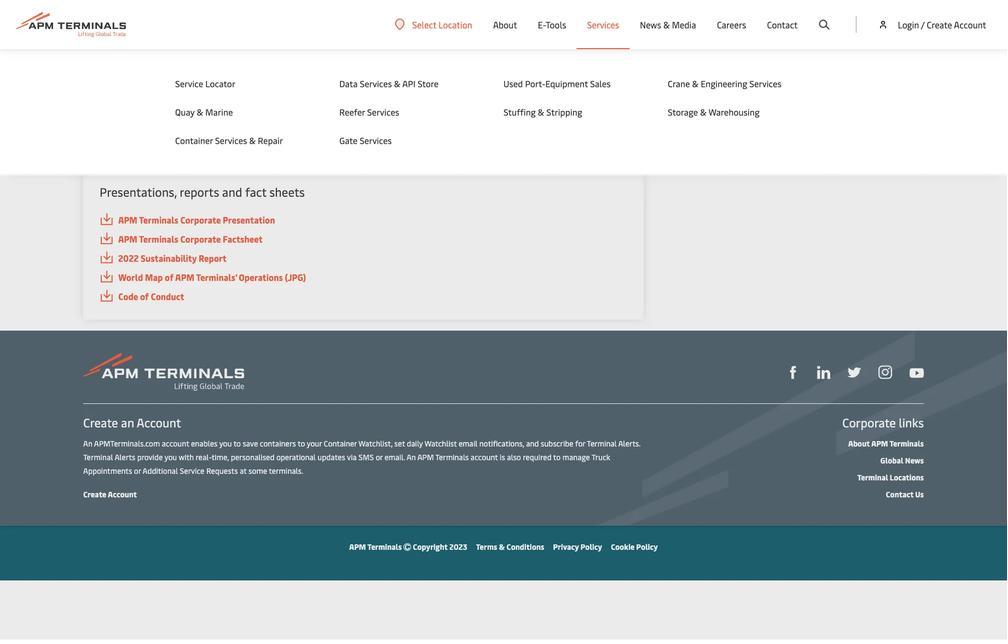 Task type: vqa. For each thing, say whether or not it's contained in the screenshot.
"Sales"
yes



Task type: locate. For each thing, give the bounding box(es) containing it.
0 horizontal spatial you
[[164, 452, 177, 463]]

& for quay & marine
[[197, 106, 203, 118]]

corporate for factsheet
[[180, 233, 221, 245]]

of right map
[[165, 272, 174, 284]]

service
[[175, 78, 203, 89], [180, 466, 204, 476]]

storage & warehousing link
[[668, 106, 810, 118]]

0 vertical spatial or
[[376, 452, 383, 463]]

create right /
[[927, 19, 952, 30]]

ⓒ
[[404, 542, 411, 552]]

create for create an account
[[83, 415, 118, 431]]

terminal down global news link
[[857, 472, 888, 483]]

terms
[[476, 542, 497, 552]]

0 vertical spatial about
[[493, 19, 517, 31]]

you
[[219, 438, 232, 449], [164, 452, 177, 463]]

fill 44 link
[[848, 365, 861, 380]]

containers
[[260, 438, 296, 449]]

0 vertical spatial container
[[175, 135, 213, 146]]

corporate down 'apm terminals corporate presentation' at the left
[[180, 233, 221, 245]]

about apm terminals
[[848, 438, 924, 449]]

& right storage
[[700, 106, 707, 118]]

0 horizontal spatial news
[[640, 19, 661, 31]]

account
[[162, 438, 189, 449], [471, 452, 498, 463]]

1 horizontal spatial about
[[848, 438, 870, 449]]

1 horizontal spatial and
[[526, 438, 539, 449]]

create
[[927, 19, 952, 30], [83, 415, 118, 431], [83, 489, 106, 500]]

0 vertical spatial news
[[640, 19, 661, 31]]

is
[[500, 452, 505, 463]]

2 vertical spatial terminal
[[857, 472, 888, 483]]

location
[[439, 19, 472, 30]]

downloads
[[138, 54, 176, 64], [83, 89, 239, 132]]

services right data
[[360, 78, 392, 89]]

or down provide
[[134, 466, 141, 476]]

1 horizontal spatial contact
[[886, 489, 914, 500]]

terminals
[[139, 214, 178, 226], [139, 233, 178, 245], [890, 438, 924, 449], [435, 452, 469, 463], [367, 542, 402, 552]]

news up the locations
[[905, 455, 924, 466]]

/
[[921, 19, 925, 30]]

1 vertical spatial global
[[881, 455, 904, 466]]

corporate
[[180, 214, 221, 226], [180, 233, 221, 245], [842, 415, 896, 431]]

1 vertical spatial downloads
[[83, 89, 239, 132]]

1 policy from the left
[[581, 542, 602, 552]]

about left e-
[[493, 19, 517, 31]]

services up storage & warehousing link
[[750, 78, 782, 89]]

port-
[[525, 78, 545, 89]]

& inside popup button
[[663, 19, 670, 31]]

1 horizontal spatial you
[[219, 438, 232, 449]]

also
[[507, 452, 521, 463]]

of right code
[[140, 291, 149, 303]]

you up "time,"
[[219, 438, 232, 449]]

world
[[118, 272, 143, 284]]

and left fact
[[222, 184, 242, 200]]

2022 sustainability report
[[118, 253, 227, 264]]

about down corporate links
[[848, 438, 870, 449]]

create down appointments
[[83, 489, 106, 500]]

& for terms & conditions
[[499, 542, 505, 552]]

presentations, reports and fact sheets
[[100, 184, 305, 200]]

1 horizontal spatial container
[[324, 438, 357, 449]]

services down data services & api store
[[367, 106, 399, 118]]

1 horizontal spatial account
[[471, 452, 498, 463]]

sms
[[359, 452, 374, 463]]

terminals up sustainability
[[139, 233, 178, 245]]

cookie
[[611, 542, 635, 552]]

updates
[[318, 452, 345, 463]]

services inside "link"
[[360, 135, 392, 146]]

policy for privacy policy
[[581, 542, 602, 552]]

1 horizontal spatial policy
[[636, 542, 658, 552]]

contact down the locations
[[886, 489, 914, 500]]

1 horizontal spatial to
[[298, 438, 305, 449]]

news left the media
[[640, 19, 661, 31]]

0 vertical spatial contact
[[767, 19, 798, 31]]

corporate up about apm terminals
[[842, 415, 896, 431]]

crane & engineering services
[[668, 78, 782, 89]]

1 vertical spatial corporate
[[180, 233, 221, 245]]

world map of apm terminals' operations (jpg)
[[118, 272, 306, 284]]

global up terminal locations link
[[881, 455, 904, 466]]

to down subscribe
[[553, 452, 561, 463]]

twitter image
[[848, 366, 861, 380]]

1 vertical spatial you
[[164, 452, 177, 463]]

login
[[898, 19, 919, 30]]

some
[[249, 466, 267, 476]]

services right gate
[[360, 135, 392, 146]]

0 horizontal spatial about
[[493, 19, 517, 31]]

service locator
[[175, 78, 235, 89]]

0 horizontal spatial an
[[83, 438, 92, 449]]

2 vertical spatial corporate
[[842, 415, 896, 431]]

& for news & media
[[663, 19, 670, 31]]

1 horizontal spatial news
[[905, 455, 924, 466]]

stuffing
[[504, 106, 536, 118]]

& for storage & warehousing
[[700, 106, 707, 118]]

with
[[179, 452, 194, 463]]

contact right the careers dropdown button
[[767, 19, 798, 31]]

terminals inside apm terminals corporate presentation link
[[139, 214, 178, 226]]

& for crane & engineering services
[[692, 78, 699, 89]]

email.
[[385, 452, 405, 463]]

terminals inside apm terminals corporate factsheet link
[[139, 233, 178, 245]]

an up appointments
[[83, 438, 92, 449]]

& right stuffing
[[538, 106, 544, 118]]

or
[[376, 452, 383, 463], [134, 466, 141, 476]]

corporate inside apm terminals corporate factsheet link
[[180, 233, 221, 245]]

an down daily
[[407, 452, 416, 463]]

2 vertical spatial create
[[83, 489, 106, 500]]

and inside an apmterminals.com account enables you to save containers to your container watchlist, set daily watchlist email notifications, and subscribe for terminal alerts. terminal alerts provide you with real-time, personalised operational updates via sms or email. an apm terminals account is also required to manage truck appointments or additional service requests at some terminals.
[[526, 438, 539, 449]]

services for gate services
[[360, 135, 392, 146]]

1 vertical spatial create
[[83, 415, 118, 431]]

requests
[[206, 466, 238, 476]]

apm terminals corporate factsheet link
[[100, 233, 627, 246]]

terminals left ⓒ
[[367, 542, 402, 552]]

terminal up 'truck'
[[587, 438, 617, 449]]

you tube link
[[910, 365, 924, 379]]

stripping
[[547, 106, 582, 118]]

& right quay
[[197, 106, 203, 118]]

2 policy from the left
[[636, 542, 658, 552]]

apm terminals corporate presentation
[[118, 214, 275, 226]]

api
[[402, 78, 416, 89]]

0 vertical spatial corporate
[[180, 214, 221, 226]]

>
[[132, 54, 136, 64]]

global news link
[[881, 455, 924, 466]]

0 horizontal spatial contact
[[767, 19, 798, 31]]

account right /
[[954, 19, 986, 30]]

1 horizontal spatial global
[[881, 455, 904, 466]]

linkedin__x28_alt_x29__3_ link
[[817, 365, 830, 380]]

contact us link
[[886, 489, 924, 500]]

container down quay
[[175, 135, 213, 146]]

container up updates
[[324, 438, 357, 449]]

terminal up appointments
[[83, 452, 113, 463]]

0 vertical spatial terminal
[[587, 438, 617, 449]]

account left is
[[471, 452, 498, 463]]

terminals down watchlist
[[435, 452, 469, 463]]

data
[[339, 78, 358, 89]]

apmt footer logo image
[[83, 353, 244, 391]]

terminals.
[[269, 466, 303, 476]]

0 vertical spatial global
[[83, 54, 105, 64]]

terminals down presentations,
[[139, 214, 178, 226]]

or right sms
[[376, 452, 383, 463]]

media
[[672, 19, 696, 31]]

for
[[575, 438, 585, 449]]

& right terms
[[499, 542, 505, 552]]

services down "marine"
[[215, 135, 247, 146]]

terminal
[[587, 438, 617, 449], [83, 452, 113, 463], [857, 472, 888, 483]]

apm terminals corporate presentation link
[[100, 213, 627, 227]]

apm up 2022
[[118, 233, 137, 245]]

0 horizontal spatial to
[[234, 438, 241, 449]]

appointments
[[83, 466, 132, 476]]

email
[[459, 438, 478, 449]]

& right crane
[[692, 78, 699, 89]]

1 vertical spatial terminal
[[83, 452, 113, 463]]

1 vertical spatial account
[[137, 415, 181, 431]]

2022
[[118, 253, 139, 264]]

account right an
[[137, 415, 181, 431]]

1 vertical spatial about
[[848, 438, 870, 449]]

apm down daily
[[417, 452, 434, 463]]

login / create account link
[[878, 0, 986, 49]]

youtube image
[[910, 369, 924, 378]]

provide
[[137, 452, 163, 463]]

global for global news
[[881, 455, 904, 466]]

1 vertical spatial and
[[526, 438, 539, 449]]

additional
[[143, 466, 178, 476]]

account down appointments
[[108, 489, 137, 500]]

required
[[523, 452, 552, 463]]

terminals inside an apmterminals.com account enables you to save containers to your container watchlist, set daily watchlist email notifications, and subscribe for terminal alerts. terminal alerts provide you with real-time, personalised operational updates via sms or email. an apm terminals account is also required to manage truck appointments or additional service requests at some terminals.
[[435, 452, 469, 463]]

global for global home > downloads
[[83, 54, 105, 64]]

services for container services & repair
[[215, 135, 247, 146]]

to left save
[[234, 438, 241, 449]]

policy right privacy
[[581, 542, 602, 552]]

to left your
[[298, 438, 305, 449]]

your
[[307, 438, 322, 449]]

linkedin image
[[817, 366, 830, 380]]

&
[[663, 19, 670, 31], [394, 78, 401, 89], [692, 78, 699, 89], [197, 106, 203, 118], [538, 106, 544, 118], [700, 106, 707, 118], [249, 135, 256, 146], [499, 542, 505, 552]]

service down with
[[180, 466, 204, 476]]

& left the media
[[663, 19, 670, 31]]

reefer services link
[[339, 106, 482, 118]]

apm down 2022 sustainability report
[[175, 272, 194, 284]]

tools
[[546, 19, 566, 31]]

apm inside "link"
[[175, 272, 194, 284]]

1 vertical spatial contact
[[886, 489, 914, 500]]

1 horizontal spatial of
[[165, 272, 174, 284]]

service up quay
[[175, 78, 203, 89]]

policy right cookie
[[636, 542, 658, 552]]

operational
[[276, 452, 316, 463]]

corporate for presentation
[[180, 214, 221, 226]]

2 horizontal spatial to
[[553, 452, 561, 463]]

terminals for apm terminals corporate factsheet
[[139, 233, 178, 245]]

1 vertical spatial service
[[180, 466, 204, 476]]

you left with
[[164, 452, 177, 463]]

1 horizontal spatial an
[[407, 452, 416, 463]]

news inside popup button
[[640, 19, 661, 31]]

1 vertical spatial container
[[324, 438, 357, 449]]

of
[[165, 272, 174, 284], [140, 291, 149, 303]]

news & media button
[[640, 0, 696, 49]]

news
[[640, 19, 661, 31], [905, 455, 924, 466]]

e-tools button
[[538, 0, 566, 49]]

corporate inside apm terminals corporate presentation link
[[180, 214, 221, 226]]

code of conduct
[[118, 291, 184, 303]]

1 vertical spatial of
[[140, 291, 149, 303]]

0 horizontal spatial and
[[222, 184, 242, 200]]

global left home on the left top of page
[[83, 54, 105, 64]]

0 vertical spatial account
[[162, 438, 189, 449]]

0 horizontal spatial policy
[[581, 542, 602, 552]]

0 vertical spatial service
[[175, 78, 203, 89]]

0 vertical spatial you
[[219, 438, 232, 449]]

account up with
[[162, 438, 189, 449]]

1 vertical spatial news
[[905, 455, 924, 466]]

create left an
[[83, 415, 118, 431]]

and up required
[[526, 438, 539, 449]]

0 horizontal spatial or
[[134, 466, 141, 476]]

0 vertical spatial downloads
[[138, 54, 176, 64]]

0 vertical spatial of
[[165, 272, 174, 284]]

to
[[234, 438, 241, 449], [298, 438, 305, 449], [553, 452, 561, 463]]

corporate up apm terminals corporate factsheet
[[180, 214, 221, 226]]

0 vertical spatial account
[[954, 19, 986, 30]]

& for stuffing & stripping
[[538, 106, 544, 118]]

0 horizontal spatial global
[[83, 54, 105, 64]]



Task type: describe. For each thing, give the bounding box(es) containing it.
cookie policy link
[[611, 542, 658, 552]]

code of conduct link
[[100, 290, 627, 304]]

1 vertical spatial or
[[134, 466, 141, 476]]

terms & conditions link
[[476, 542, 544, 552]]

& left api
[[394, 78, 401, 89]]

of inside "link"
[[165, 272, 174, 284]]

2 horizontal spatial terminal
[[857, 472, 888, 483]]

marine
[[205, 106, 233, 118]]

time,
[[212, 452, 229, 463]]

fact
[[245, 184, 266, 200]]

2 vertical spatial account
[[108, 489, 137, 500]]

0 horizontal spatial container
[[175, 135, 213, 146]]

locations
[[890, 472, 924, 483]]

about apm terminals link
[[848, 438, 924, 449]]

select
[[412, 19, 436, 30]]

watchlist,
[[359, 438, 393, 449]]

reefer
[[339, 106, 365, 118]]

instagram image
[[879, 366, 892, 380]]

alerts.
[[618, 438, 641, 449]]

links
[[899, 415, 924, 431]]

about for about apm terminals
[[848, 438, 870, 449]]

data services & api store link
[[339, 78, 482, 90]]

gate services
[[339, 135, 392, 146]]

locator
[[205, 78, 235, 89]]

careers button
[[717, 0, 746, 49]]

cookie policy
[[611, 542, 658, 552]]

storage
[[668, 106, 698, 118]]

sheets
[[269, 184, 305, 200]]

gate
[[339, 135, 358, 146]]

contact for contact
[[767, 19, 798, 31]]

1 horizontal spatial or
[[376, 452, 383, 463]]

services for reefer services
[[367, 106, 399, 118]]

enables
[[191, 438, 218, 449]]

e-tools
[[538, 19, 566, 31]]

contact button
[[767, 0, 798, 49]]

world map of apm terminals' operations (jpg) link
[[100, 271, 627, 285]]

reports
[[180, 184, 219, 200]]

privacy policy
[[553, 542, 602, 552]]

terminals for apm terminals ⓒ copyright 2023
[[367, 542, 402, 552]]

0 horizontal spatial of
[[140, 291, 149, 303]]

2023
[[449, 542, 467, 552]]

global home > downloads
[[83, 54, 176, 64]]

& left repair
[[249, 135, 256, 146]]

1 horizontal spatial terminal
[[587, 438, 617, 449]]

e-
[[538, 19, 546, 31]]

warehousing
[[709, 106, 760, 118]]

services button
[[587, 0, 619, 49]]

repair
[[258, 135, 283, 146]]

service inside an apmterminals.com account enables you to save containers to your container watchlist, set daily watchlist email notifications, and subscribe for terminal alerts. terminal alerts provide you with real-time, personalised operational updates via sms or email. an apm terminals account is also required to manage truck appointments or additional service requests at some terminals.
[[180, 466, 204, 476]]

1 vertical spatial an
[[407, 452, 416, 463]]

stuffing & stripping
[[504, 106, 582, 118]]

presentations,
[[100, 184, 177, 200]]

quay & marine
[[175, 106, 233, 118]]

shape link
[[787, 365, 800, 380]]

global home link
[[83, 54, 128, 64]]

global news
[[881, 455, 924, 466]]

0 horizontal spatial account
[[162, 438, 189, 449]]

home
[[107, 54, 128, 64]]

terms & conditions
[[476, 542, 544, 552]]

apm down corporate links
[[871, 438, 888, 449]]

truck
[[592, 452, 610, 463]]

conduct
[[151, 291, 184, 303]]

used
[[504, 78, 523, 89]]

apm inside an apmterminals.com account enables you to save containers to your container watchlist, set daily watchlist email notifications, and subscribe for terminal alerts. terminal alerts provide you with real-time, personalised operational updates via sms or email. an apm terminals account is also required to manage truck appointments or additional service requests at some terminals.
[[417, 452, 434, 463]]

us
[[915, 489, 924, 500]]

notifications,
[[479, 438, 524, 449]]

select location
[[412, 19, 472, 30]]

corporate links
[[842, 415, 924, 431]]

terminals for apm terminals corporate presentation
[[139, 214, 178, 226]]

news & media
[[640, 19, 696, 31]]

alerts
[[115, 452, 135, 463]]

apm terminals corporate factsheet
[[118, 233, 263, 245]]

crane & engineering services link
[[668, 78, 810, 90]]

careers
[[717, 19, 746, 31]]

contact for contact us
[[886, 489, 914, 500]]

about button
[[493, 0, 517, 49]]

about for about
[[493, 19, 517, 31]]

apmterminals.com
[[94, 438, 160, 449]]

create account
[[83, 489, 137, 500]]

used port-equipment sales
[[504, 78, 611, 89]]

terminal locations link
[[857, 472, 924, 483]]

policy for cookie policy
[[636, 542, 658, 552]]

container inside an apmterminals.com account enables you to save containers to your container watchlist, set daily watchlist email notifications, and subscribe for terminal alerts. terminal alerts provide you with real-time, personalised operational updates via sms or email. an apm terminals account is also required to manage truck appointments or additional service requests at some terminals.
[[324, 438, 357, 449]]

(jpg)
[[285, 272, 306, 284]]

copyright
[[413, 542, 448, 552]]

container services & repair link
[[175, 135, 317, 147]]

0 horizontal spatial terminal
[[83, 452, 113, 463]]

instagram link
[[879, 365, 892, 380]]

set
[[394, 438, 405, 449]]

terminals up global news
[[890, 438, 924, 449]]

0 vertical spatial an
[[83, 438, 92, 449]]

terminals'
[[196, 272, 237, 284]]

reefer services
[[339, 106, 399, 118]]

an apmterminals.com account enables you to save containers to your container watchlist, set daily watchlist email notifications, and subscribe for terminal alerts. terminal alerts provide you with real-time, personalised operational updates via sms or email. an apm terminals account is also required to manage truck appointments or additional service requests at some terminals.
[[83, 438, 641, 476]]

create for create account
[[83, 489, 106, 500]]

watchlist
[[425, 438, 457, 449]]

services for data services & api store
[[360, 78, 392, 89]]

operations
[[239, 272, 283, 284]]

create account link
[[83, 489, 137, 500]]

0 vertical spatial and
[[222, 184, 242, 200]]

subscribe
[[541, 438, 574, 449]]

1 vertical spatial account
[[471, 452, 498, 463]]

via
[[347, 452, 357, 463]]

facebook image
[[787, 366, 800, 380]]

apm down presentations,
[[118, 214, 137, 226]]

factsheet
[[223, 233, 263, 245]]

storage & warehousing
[[668, 106, 760, 118]]

0 vertical spatial create
[[927, 19, 952, 30]]

services right tools
[[587, 19, 619, 31]]

code
[[118, 291, 138, 303]]

apm left ⓒ
[[349, 542, 366, 552]]

report
[[199, 253, 227, 264]]

presentation
[[223, 214, 275, 226]]



